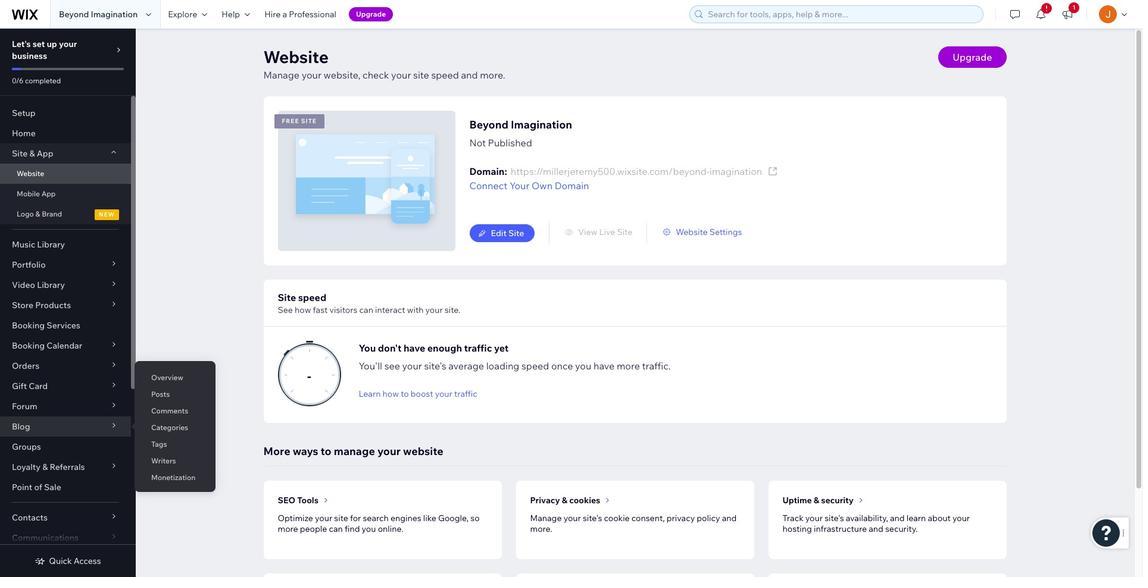 Task type: describe. For each thing, give the bounding box(es) containing it.
of
[[34, 482, 42, 493]]

logo
[[17, 210, 34, 219]]

traffic.
[[642, 360, 671, 372]]

more. inside website manage your website, check your site speed and more.
[[480, 69, 505, 81]]

writers link
[[135, 451, 216, 472]]

your down uptime & security
[[806, 513, 823, 524]]

orders button
[[0, 356, 131, 376]]

site.
[[445, 305, 461, 316]]

beyond imagination not published
[[470, 118, 572, 149]]

engines
[[391, 513, 421, 524]]

manage
[[334, 445, 375, 459]]

store
[[12, 300, 33, 311]]

your inside site speed see how fast visitors can interact with your site.
[[426, 305, 443, 316]]

orders
[[12, 361, 39, 372]]

site's for privacy
[[583, 513, 602, 524]]

your left the website
[[378, 445, 401, 459]]

0 horizontal spatial upgrade
[[356, 10, 386, 18]]

your right check
[[391, 69, 411, 81]]

contacts button
[[0, 508, 131, 528]]

speed inside site speed see how fast visitors can interact with your site.
[[298, 292, 326, 304]]

track your site's availability, and learn about your hosting infrastructure and security.
[[783, 513, 970, 535]]

beyond for beyond imagination not published
[[470, 118, 509, 132]]

website link
[[0, 164, 131, 184]]

1 vertical spatial traffic
[[454, 389, 477, 400]]

portfolio
[[12, 260, 46, 270]]

policy
[[697, 513, 720, 524]]

home
[[12, 128, 36, 139]]

how inside site speed see how fast visitors can interact with your site.
[[295, 305, 311, 316]]

free site
[[282, 117, 317, 125]]

view live site link
[[564, 227, 633, 238]]

library for music library
[[37, 239, 65, 250]]

enough
[[427, 342, 462, 354]]

site inside site speed see how fast visitors can interact with your site.
[[278, 292, 296, 304]]

hosting
[[783, 524, 812, 535]]

learn how to boost your traffic
[[359, 389, 477, 400]]

store products
[[12, 300, 71, 311]]

library for video library
[[37, 280, 65, 291]]

explore
[[168, 9, 197, 20]]

categories link
[[135, 418, 216, 438]]

calendar
[[47, 341, 82, 351]]

infrastructure
[[814, 524, 867, 535]]

google,
[[438, 513, 469, 524]]

loyalty
[[12, 462, 40, 473]]

manage your site's cookie consent, privacy policy and more.
[[530, 513, 737, 535]]

booking for booking calendar
[[12, 341, 45, 351]]

booking calendar
[[12, 341, 82, 351]]

writers
[[151, 457, 176, 466]]

sidebar element
[[0, 29, 136, 578]]

& for privacy
[[562, 495, 568, 506]]

site inside dropdown button
[[12, 148, 28, 159]]

so
[[471, 513, 480, 524]]

help button
[[215, 0, 257, 29]]

communications
[[12, 533, 79, 544]]

security.
[[885, 524, 918, 535]]

& for loyalty
[[42, 462, 48, 473]]

free
[[282, 117, 299, 125]]

learn
[[907, 513, 926, 524]]

own
[[532, 180, 553, 192]]

brand
[[42, 210, 62, 219]]

manage inside manage your site's cookie consent, privacy policy and more.
[[530, 513, 562, 524]]

tags
[[151, 440, 167, 449]]

quick access button
[[35, 556, 101, 567]]

manage inside website manage your website, check your site speed and more.
[[263, 69, 300, 81]]

posts
[[151, 390, 170, 399]]

blog button
[[0, 417, 131, 437]]

Search for tools, apps, help & more... field
[[704, 6, 980, 23]]

to for manage
[[321, 445, 332, 459]]

booking for booking services
[[12, 320, 45, 331]]

edit site
[[491, 228, 524, 239]]

website
[[403, 445, 443, 459]]

0 horizontal spatial have
[[404, 342, 425, 354]]

you
[[359, 342, 376, 354]]

1
[[1073, 4, 1076, 11]]

point of sale
[[12, 482, 61, 493]]

availability,
[[846, 513, 888, 524]]

find
[[345, 524, 360, 535]]

you inside optimize your site for search engines like google, so more people can find you online.
[[362, 524, 376, 535]]

site's inside "you don't have enough traffic yet you'll see your site's average loading speed once you have more traffic."
[[424, 360, 446, 372]]

uptime & security
[[783, 495, 854, 506]]

mobile
[[17, 189, 40, 198]]

connect
[[470, 180, 508, 192]]

blog
[[12, 422, 30, 432]]

website settings
[[676, 227, 742, 238]]

https://millerjeremy500.wixsite.com/beyond-imagination
[[511, 166, 762, 177]]

video
[[12, 280, 35, 291]]

video library
[[12, 280, 65, 291]]

gift
[[12, 381, 27, 392]]

view
[[578, 227, 597, 238]]

you don't have enough traffic yet you'll see your site's average loading speed once you have more traffic.
[[359, 342, 671, 372]]

site & app button
[[0, 144, 131, 164]]

domain:
[[470, 166, 507, 177]]

online.
[[378, 524, 404, 535]]

logo & brand
[[17, 210, 62, 219]]

about
[[928, 513, 951, 524]]

beyond for beyond imagination
[[59, 9, 89, 20]]

mobile app
[[17, 189, 56, 198]]

overview
[[151, 373, 183, 382]]

a
[[282, 9, 287, 20]]

your right about
[[953, 513, 970, 524]]

quick
[[49, 556, 72, 567]]

monetization link
[[135, 468, 216, 488]]

music library link
[[0, 235, 131, 255]]

website settings button
[[662, 227, 742, 238]]

1 vertical spatial upgrade
[[953, 51, 992, 63]]

more
[[263, 445, 290, 459]]



Task type: vqa. For each thing, say whether or not it's contained in the screenshot.
the right Imagination
yes



Task type: locate. For each thing, give the bounding box(es) containing it.
app inside dropdown button
[[37, 148, 53, 159]]

help
[[222, 9, 240, 20]]

not
[[470, 137, 486, 149]]

1 vertical spatial have
[[594, 360, 615, 372]]

your inside optimize your site for search engines like google, so more people can find you online.
[[315, 513, 332, 524]]

& right privacy
[[562, 495, 568, 506]]

setup
[[12, 108, 36, 118]]

0 horizontal spatial imagination
[[91, 9, 138, 20]]

0 vertical spatial can
[[359, 305, 373, 316]]

more. inside manage your site's cookie consent, privacy policy and more.
[[530, 524, 552, 535]]

0 horizontal spatial more.
[[480, 69, 505, 81]]

seo
[[278, 495, 295, 506]]

traffic up average
[[464, 342, 492, 354]]

hire
[[264, 9, 281, 20]]

loyalty & referrals
[[12, 462, 85, 473]]

app up website link
[[37, 148, 53, 159]]

1 vertical spatial more.
[[530, 524, 552, 535]]

your right 'see' on the left bottom
[[402, 360, 422, 372]]

& right loyalty
[[42, 462, 48, 473]]

website,
[[324, 69, 361, 81]]

your
[[510, 180, 530, 192]]

categories
[[151, 423, 188, 432]]

1 vertical spatial can
[[329, 524, 343, 535]]

setup link
[[0, 103, 131, 123]]

1 vertical spatial you
[[362, 524, 376, 535]]

library
[[37, 239, 65, 250], [37, 280, 65, 291]]

site's down security at bottom
[[825, 513, 844, 524]]

tags link
[[135, 435, 216, 455]]

published
[[488, 137, 532, 149]]

more left traffic.
[[617, 360, 640, 372]]

website left settings on the top
[[676, 227, 708, 238]]

0 vertical spatial library
[[37, 239, 65, 250]]

site right check
[[413, 69, 429, 81]]

2 horizontal spatial website
[[676, 227, 708, 238]]

music library
[[12, 239, 65, 250]]

0 horizontal spatial beyond
[[59, 9, 89, 20]]

more inside optimize your site for search engines like google, so more people can find you online.
[[278, 524, 298, 535]]

1 vertical spatial how
[[383, 389, 399, 400]]

0 horizontal spatial site's
[[424, 360, 446, 372]]

website for website
[[17, 169, 44, 178]]

2 library from the top
[[37, 280, 65, 291]]

site left for
[[334, 513, 348, 524]]

0 vertical spatial booking
[[12, 320, 45, 331]]

1 vertical spatial manage
[[530, 513, 562, 524]]

1 vertical spatial to
[[321, 445, 332, 459]]

point
[[12, 482, 32, 493]]

website down site & app
[[17, 169, 44, 178]]

& for site
[[29, 148, 35, 159]]

comments link
[[135, 401, 216, 422]]

0 vertical spatial website
[[263, 46, 329, 67]]

let's set up your business
[[12, 39, 77, 61]]

2 horizontal spatial site's
[[825, 513, 844, 524]]

& inside "dropdown button"
[[42, 462, 48, 473]]

0 horizontal spatial speed
[[298, 292, 326, 304]]

people
[[300, 524, 327, 535]]

mobile app link
[[0, 184, 131, 204]]

up
[[47, 39, 57, 49]]

1 vertical spatial library
[[37, 280, 65, 291]]

0/6
[[12, 76, 23, 85]]

your left site.
[[426, 305, 443, 316]]

beyond inside beyond imagination not published
[[470, 118, 509, 132]]

more inside "you don't have enough traffic yet you'll see your site's average loading speed once you have more traffic."
[[617, 360, 640, 372]]

traffic inside "you don't have enough traffic yet you'll see your site's average loading speed once you have more traffic."
[[464, 342, 492, 354]]

your inside "you don't have enough traffic yet you'll see your site's average loading speed once you have more traffic."
[[402, 360, 422, 372]]

and inside website manage your website, check your site speed and more.
[[461, 69, 478, 81]]

traffic
[[464, 342, 492, 354], [454, 389, 477, 400]]

imagination inside beyond imagination not published
[[511, 118, 572, 132]]

cookie
[[604, 513, 630, 524]]

1 horizontal spatial site
[[413, 69, 429, 81]]

0 vertical spatial beyond
[[59, 9, 89, 20]]

0 vertical spatial have
[[404, 342, 425, 354]]

0 horizontal spatial site
[[334, 513, 348, 524]]

1 vertical spatial more
[[278, 524, 298, 535]]

2 horizontal spatial speed
[[522, 360, 549, 372]]

& for logo
[[35, 210, 40, 219]]

beyond up the let's set up your business
[[59, 9, 89, 20]]

site down home
[[12, 148, 28, 159]]

business
[[12, 51, 47, 61]]

beyond up not
[[470, 118, 509, 132]]

card
[[29, 381, 48, 392]]

library up products
[[37, 280, 65, 291]]

0 horizontal spatial can
[[329, 524, 343, 535]]

traffic down average
[[454, 389, 477, 400]]

1 horizontal spatial can
[[359, 305, 373, 316]]

see
[[278, 305, 293, 316]]

access
[[74, 556, 101, 567]]

site
[[12, 148, 28, 159], [617, 227, 633, 238], [509, 228, 524, 239], [278, 292, 296, 304]]

seo tools
[[278, 495, 319, 506]]

0 vertical spatial how
[[295, 305, 311, 316]]

1 booking from the top
[[12, 320, 45, 331]]

1 horizontal spatial website
[[263, 46, 329, 67]]

1 horizontal spatial more
[[617, 360, 640, 372]]

visitors
[[330, 305, 358, 316]]

1 vertical spatial site
[[334, 513, 348, 524]]

to left boost
[[401, 389, 409, 400]]

home link
[[0, 123, 131, 144]]

can
[[359, 305, 373, 316], [329, 524, 343, 535]]

0 vertical spatial to
[[401, 389, 409, 400]]

manage down privacy
[[530, 513, 562, 524]]

your left website,
[[302, 69, 322, 81]]

1 horizontal spatial upgrade button
[[939, 46, 1007, 68]]

1 button
[[1055, 0, 1081, 29]]

1 horizontal spatial more.
[[530, 524, 552, 535]]

have right the once
[[594, 360, 615, 372]]

1 vertical spatial imagination
[[511, 118, 572, 132]]

& right logo
[[35, 210, 40, 219]]

0 vertical spatial more
[[617, 360, 640, 372]]

0 horizontal spatial website
[[17, 169, 44, 178]]

& down home
[[29, 148, 35, 159]]

how
[[295, 305, 311, 316], [383, 389, 399, 400]]

you right the once
[[575, 360, 592, 372]]

site's for uptime
[[825, 513, 844, 524]]

0 vertical spatial more.
[[480, 69, 505, 81]]

0 horizontal spatial upgrade button
[[349, 7, 393, 21]]

check
[[363, 69, 389, 81]]

& right uptime
[[814, 495, 819, 506]]

site right edit
[[509, 228, 524, 239]]

to for boost
[[401, 389, 409, 400]]

booking services
[[12, 320, 80, 331]]

1 horizontal spatial have
[[594, 360, 615, 372]]

consent,
[[632, 513, 665, 524]]

0 horizontal spatial you
[[362, 524, 376, 535]]

your right boost
[[435, 389, 452, 400]]

1 vertical spatial app
[[41, 189, 56, 198]]

monetization
[[151, 473, 196, 482]]

ways
[[293, 445, 318, 459]]

0 horizontal spatial to
[[321, 445, 332, 459]]

0 vertical spatial app
[[37, 148, 53, 159]]

1 vertical spatial beyond
[[470, 118, 509, 132]]

site's inside track your site's availability, and learn about your hosting infrastructure and security.
[[825, 513, 844, 524]]

0 vertical spatial upgrade button
[[349, 7, 393, 21]]

services
[[47, 320, 80, 331]]

1 horizontal spatial speed
[[431, 69, 459, 81]]

can left 'find'
[[329, 524, 343, 535]]

booking inside dropdown button
[[12, 341, 45, 351]]

once
[[551, 360, 573, 372]]

1 horizontal spatial manage
[[530, 513, 562, 524]]

your right up
[[59, 39, 77, 49]]

booking calendar button
[[0, 336, 131, 356]]

manage up "free"
[[263, 69, 300, 81]]

site & app
[[12, 148, 53, 159]]

can inside optimize your site for search engines like google, so more people can find you online.
[[329, 524, 343, 535]]

2 booking from the top
[[12, 341, 45, 351]]

more left people
[[278, 524, 298, 535]]

website for website settings
[[676, 227, 708, 238]]

site inside website manage your website, check your site speed and more.
[[413, 69, 429, 81]]

0 horizontal spatial more
[[278, 524, 298, 535]]

your inside the let's set up your business
[[59, 39, 77, 49]]

you
[[575, 360, 592, 372], [362, 524, 376, 535]]

interact
[[375, 305, 405, 316]]

how right the learn
[[383, 389, 399, 400]]

and inside manage your site's cookie consent, privacy policy and more.
[[722, 513, 737, 524]]

1 horizontal spatial beyond
[[470, 118, 509, 132]]

your
[[59, 39, 77, 49], [302, 69, 322, 81], [391, 69, 411, 81], [426, 305, 443, 316], [402, 360, 422, 372], [435, 389, 452, 400], [378, 445, 401, 459], [315, 513, 332, 524], [564, 513, 581, 524], [806, 513, 823, 524], [953, 513, 970, 524]]

-
[[307, 368, 311, 384]]

have right "don't"
[[404, 342, 425, 354]]

site's inside manage your site's cookie consent, privacy policy and more.
[[583, 513, 602, 524]]

to right ways
[[321, 445, 332, 459]]

how left fast
[[295, 305, 311, 316]]

website down hire a professional
[[263, 46, 329, 67]]

2 vertical spatial website
[[676, 227, 708, 238]]

beyond
[[59, 9, 89, 20], [470, 118, 509, 132]]

site's down enough
[[424, 360, 446, 372]]

0 vertical spatial imagination
[[91, 9, 138, 20]]

imagination for beyond imagination
[[91, 9, 138, 20]]

1 horizontal spatial upgrade
[[953, 51, 992, 63]]

don't
[[378, 342, 402, 354]]

1 vertical spatial speed
[[298, 292, 326, 304]]

cookies
[[569, 495, 600, 506]]

0 vertical spatial traffic
[[464, 342, 492, 354]]

live
[[599, 227, 615, 238]]

site inside optimize your site for search engines like google, so more people can find you online.
[[334, 513, 348, 524]]

comments
[[151, 407, 188, 416]]

site's down cookies
[[583, 513, 602, 524]]

& inside dropdown button
[[29, 148, 35, 159]]

1 library from the top
[[37, 239, 65, 250]]

optimize
[[278, 513, 313, 524]]

your down privacy & cookies
[[564, 513, 581, 524]]

speed inside website manage your website, check your site speed and more.
[[431, 69, 459, 81]]

0 vertical spatial speed
[[431, 69, 459, 81]]

yet
[[494, 342, 509, 354]]

0 vertical spatial upgrade
[[356, 10, 386, 18]]

see
[[384, 360, 400, 372]]

1 horizontal spatial to
[[401, 389, 409, 400]]

1 horizontal spatial how
[[383, 389, 399, 400]]

products
[[35, 300, 71, 311]]

contacts
[[12, 513, 48, 523]]

1 horizontal spatial site's
[[583, 513, 602, 524]]

1 vertical spatial upgrade button
[[939, 46, 1007, 68]]

search
[[363, 513, 389, 524]]

0 vertical spatial manage
[[263, 69, 300, 81]]

tools
[[297, 495, 319, 506]]

library inside "popup button"
[[37, 280, 65, 291]]

connect your own domain button
[[470, 179, 589, 193]]

imagination for beyond imagination not published
[[511, 118, 572, 132]]

you inside "you don't have enough traffic yet you'll see your site's average loading speed once you have more traffic."
[[575, 360, 592, 372]]

site
[[413, 69, 429, 81], [334, 513, 348, 524]]

privacy & cookies
[[530, 495, 600, 506]]

0 horizontal spatial manage
[[263, 69, 300, 81]]

upgrade button
[[349, 7, 393, 21], [939, 46, 1007, 68]]

can right visitors
[[359, 305, 373, 316]]

completed
[[25, 76, 61, 85]]

website for website manage your website, check your site speed and more.
[[263, 46, 329, 67]]

store products button
[[0, 295, 131, 316]]

0 horizontal spatial how
[[295, 305, 311, 316]]

2 vertical spatial speed
[[522, 360, 549, 372]]

1 horizontal spatial imagination
[[511, 118, 572, 132]]

hire a professional
[[264, 9, 336, 20]]

library up portfolio popup button at the left top
[[37, 239, 65, 250]]

your inside manage your site's cookie consent, privacy policy and more.
[[564, 513, 581, 524]]

booking down the store
[[12, 320, 45, 331]]

website inside website manage your website, check your site speed and more.
[[263, 46, 329, 67]]

site speed see how fast visitors can interact with your site.
[[278, 292, 461, 316]]

privacy
[[667, 513, 695, 524]]

1 vertical spatial website
[[17, 169, 44, 178]]

site up see at the left bottom of page
[[278, 292, 296, 304]]

app right the mobile
[[41, 189, 56, 198]]

communications button
[[0, 528, 131, 548]]

& for uptime
[[814, 495, 819, 506]]

1 horizontal spatial you
[[575, 360, 592, 372]]

you right 'find'
[[362, 524, 376, 535]]

connect your own domain
[[470, 180, 589, 192]]

0 vertical spatial site
[[413, 69, 429, 81]]

app
[[37, 148, 53, 159], [41, 189, 56, 198]]

more ways to manage your website
[[263, 445, 443, 459]]

boost
[[411, 389, 433, 400]]

can inside site speed see how fast visitors can interact with your site.
[[359, 305, 373, 316]]

0 vertical spatial you
[[575, 360, 592, 372]]

site right live
[[617, 227, 633, 238]]

booking up orders
[[12, 341, 45, 351]]

speed inside "you don't have enough traffic yet you'll see your site's average loading speed once you have more traffic."
[[522, 360, 549, 372]]

your down tools
[[315, 513, 332, 524]]

more
[[617, 360, 640, 372], [278, 524, 298, 535]]

booking services link
[[0, 316, 131, 336]]

https://millerjeremy500.wixsite.com/beyond-imagination link
[[511, 164, 780, 179]]

posts link
[[135, 385, 216, 405]]

1 vertical spatial booking
[[12, 341, 45, 351]]

groups link
[[0, 437, 131, 457]]

website inside website link
[[17, 169, 44, 178]]



